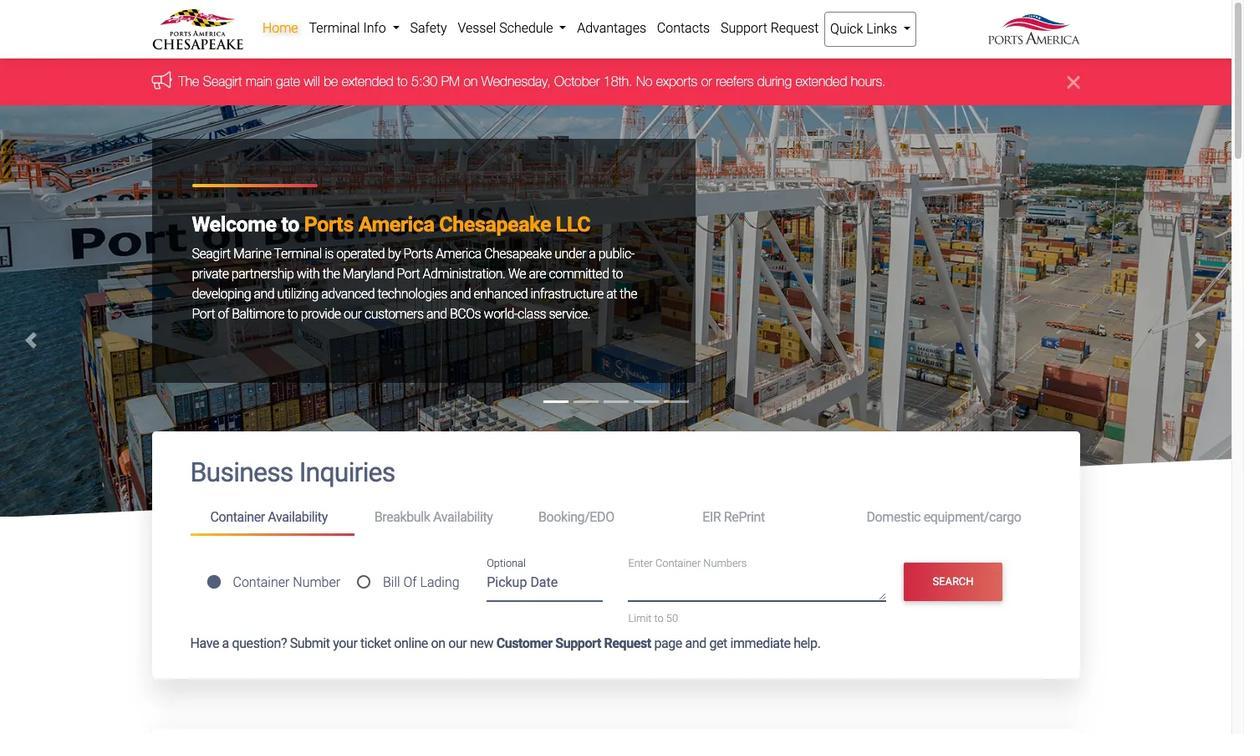Task type: vqa. For each thing, say whether or not it's contained in the screenshot.
PM
yes



Task type: locate. For each thing, give the bounding box(es) containing it.
marine
[[233, 246, 271, 262]]

quick
[[831, 21, 864, 37]]

info
[[363, 20, 386, 36]]

container right 'enter'
[[656, 557, 701, 570]]

lading
[[420, 574, 460, 590]]

our
[[344, 306, 362, 322], [449, 635, 467, 651]]

to left 5:30
[[397, 74, 408, 89]]

seagirt right the at the top left
[[203, 74, 242, 89]]

1 vertical spatial on
[[431, 635, 446, 651]]

on right pm
[[464, 74, 478, 89]]

request inside business inquiries 'main content'
[[604, 635, 651, 651]]

get
[[710, 635, 728, 651]]

welcome to ports america chesapeake llc
[[192, 212, 591, 237]]

1 horizontal spatial the
[[620, 286, 637, 302]]

0 vertical spatial seagirt
[[203, 74, 242, 89]]

immediate
[[731, 635, 791, 651]]

america up by
[[359, 212, 435, 237]]

0 horizontal spatial on
[[431, 635, 446, 651]]

container left number
[[233, 574, 290, 590]]

1 horizontal spatial ports
[[404, 246, 433, 262]]

october
[[555, 74, 600, 89]]

support up reefers
[[721, 20, 768, 36]]

1 horizontal spatial a
[[589, 246, 596, 262]]

breakbulk availability link
[[354, 503, 519, 533]]

1 horizontal spatial request
[[771, 20, 819, 36]]

a right under
[[589, 246, 596, 262]]

of
[[218, 306, 229, 322]]

0 horizontal spatial availability
[[268, 510, 328, 525]]

extended right be
[[342, 74, 394, 89]]

container for container availability
[[210, 510, 265, 525]]

booking/edo link
[[519, 503, 683, 533]]

ports up the is
[[304, 212, 354, 237]]

1 horizontal spatial on
[[464, 74, 478, 89]]

on
[[464, 74, 478, 89], [431, 635, 446, 651]]

availability down business inquiries at left bottom
[[268, 510, 328, 525]]

quick links link
[[825, 12, 917, 47]]

technologies
[[378, 286, 447, 302]]

availability right breakbulk at the bottom left of page
[[433, 510, 493, 525]]

reprint
[[724, 510, 765, 525]]

1 horizontal spatial our
[[449, 635, 467, 651]]

contacts
[[657, 20, 710, 36]]

online
[[394, 635, 428, 651]]

1 horizontal spatial availability
[[433, 510, 493, 525]]

bill
[[383, 574, 400, 590]]

0 vertical spatial support
[[721, 20, 768, 36]]

2 availability from the left
[[433, 510, 493, 525]]

wednesday,
[[482, 74, 551, 89]]

bcos
[[450, 306, 481, 322]]

llc
[[556, 212, 591, 237]]

number
[[293, 574, 341, 590]]

links
[[867, 21, 898, 37]]

new
[[470, 635, 494, 651]]

page
[[654, 635, 683, 651]]

with
[[297, 266, 320, 282]]

america up administration.
[[436, 246, 482, 262]]

1 vertical spatial container
[[656, 557, 701, 570]]

port
[[397, 266, 420, 282], [192, 306, 215, 322]]

on inside alert
[[464, 74, 478, 89]]

container down the business
[[210, 510, 265, 525]]

chesapeake inside seagirt marine terminal is operated by ports america chesapeake under a public- private partnership with the maryland port administration.                         we are committed to developing and utilizing advanced technologies and enhanced infrastructure at the port of baltimore to provide                         our customers and bcos world-class service.
[[484, 246, 552, 262]]

support request
[[721, 20, 819, 36]]

0 horizontal spatial port
[[192, 306, 215, 322]]

support right customer
[[556, 635, 601, 651]]

on right online
[[431, 635, 446, 651]]

domestic equipment/cargo
[[867, 510, 1022, 525]]

schedule
[[500, 20, 553, 36]]

class
[[518, 306, 546, 322]]

port left of
[[192, 306, 215, 322]]

extended right during
[[796, 74, 848, 89]]

support inside business inquiries 'main content'
[[556, 635, 601, 651]]

infrastructure
[[531, 286, 604, 302]]

numbers
[[704, 557, 747, 570]]

1 availability from the left
[[268, 510, 328, 525]]

container availability link
[[190, 503, 354, 536]]

0 vertical spatial america
[[359, 212, 435, 237]]

container
[[210, 510, 265, 525], [656, 557, 701, 570], [233, 574, 290, 590]]

seagirt marine terminal is operated by ports america chesapeake under a public- private partnership with the maryland port administration.                         we are committed to developing and utilizing advanced technologies and enhanced infrastructure at the port of baltimore to provide                         our customers and bcos world-class service.
[[192, 246, 637, 322]]

1 vertical spatial the
[[620, 286, 637, 302]]

the down the is
[[323, 266, 340, 282]]

0 vertical spatial our
[[344, 306, 362, 322]]

container number
[[233, 574, 341, 590]]

0 vertical spatial terminal
[[309, 20, 360, 36]]

question?
[[232, 635, 287, 651]]

during
[[758, 74, 792, 89]]

to up with
[[281, 212, 299, 237]]

vessel
[[458, 20, 496, 36]]

terminal info link
[[304, 12, 405, 45]]

business inquiries
[[190, 457, 395, 489]]

and down administration.
[[450, 286, 471, 302]]

terminal info
[[309, 20, 389, 36]]

0 vertical spatial request
[[771, 20, 819, 36]]

1 vertical spatial a
[[222, 635, 229, 651]]

no
[[637, 74, 653, 89]]

bill of lading
[[383, 574, 460, 590]]

port up 'technologies'
[[397, 266, 420, 282]]

terminal left info
[[309, 20, 360, 36]]

0 horizontal spatial request
[[604, 635, 651, 651]]

safety link
[[405, 12, 453, 45]]

seagirt up private
[[192, 246, 231, 262]]

committed
[[549, 266, 609, 282]]

1 vertical spatial seagirt
[[192, 246, 231, 262]]

1 vertical spatial terminal
[[274, 246, 322, 262]]

developing
[[192, 286, 251, 302]]

home
[[263, 20, 298, 36]]

0 horizontal spatial our
[[344, 306, 362, 322]]

0 horizontal spatial support
[[556, 635, 601, 651]]

provide
[[301, 306, 341, 322]]

container for container number
[[233, 574, 290, 590]]

availability for container availability
[[268, 510, 328, 525]]

the
[[323, 266, 340, 282], [620, 286, 637, 302]]

the right at on the top left of page
[[620, 286, 637, 302]]

0 horizontal spatial a
[[222, 635, 229, 651]]

1 vertical spatial chesapeake
[[484, 246, 552, 262]]

2 vertical spatial container
[[233, 574, 290, 590]]

seagirt inside alert
[[203, 74, 242, 89]]

the seagirt main gate will be extended to 5:30 pm on wednesday, october 18th.  no exports or reefers during extended hours. alert
[[0, 59, 1232, 106]]

to inside the seagirt main gate will be extended to 5:30 pm on wednesday, october 18th.  no exports or reefers during extended hours. alert
[[397, 74, 408, 89]]

1 vertical spatial our
[[449, 635, 467, 651]]

0 vertical spatial ports
[[304, 212, 354, 237]]

our left "new"
[[449, 635, 467, 651]]

vessel schedule link
[[453, 12, 572, 45]]

a right have
[[222, 635, 229, 651]]

0 vertical spatial on
[[464, 74, 478, 89]]

a
[[589, 246, 596, 262], [222, 635, 229, 651]]

50
[[667, 613, 678, 625]]

0 vertical spatial a
[[589, 246, 596, 262]]

1 vertical spatial america
[[436, 246, 482, 262]]

business inquiries main content
[[139, 432, 1093, 734]]

request left quick
[[771, 20, 819, 36]]

a inside seagirt marine terminal is operated by ports america chesapeake under a public- private partnership with the maryland port administration.                         we are committed to developing and utilizing advanced technologies and enhanced infrastructure at the port of baltimore to provide                         our customers and bcos world-class service.
[[589, 246, 596, 262]]

request down the limit
[[604, 635, 651, 651]]

and left get
[[685, 635, 707, 651]]

terminal up with
[[274, 246, 322, 262]]

support
[[721, 20, 768, 36], [556, 635, 601, 651]]

have
[[190, 635, 219, 651]]

0 horizontal spatial extended
[[342, 74, 394, 89]]

1 horizontal spatial america
[[436, 246, 482, 262]]

0 vertical spatial the
[[323, 266, 340, 282]]

1 vertical spatial ports
[[404, 246, 433, 262]]

1 horizontal spatial port
[[397, 266, 420, 282]]

to left 50
[[655, 613, 664, 625]]

1 horizontal spatial extended
[[796, 74, 848, 89]]

Optional text field
[[487, 569, 604, 602]]

1 vertical spatial support
[[556, 635, 601, 651]]

are
[[529, 266, 546, 282]]

0 vertical spatial container
[[210, 510, 265, 525]]

limit
[[629, 613, 652, 625]]

home link
[[257, 12, 304, 45]]

1 vertical spatial request
[[604, 635, 651, 651]]

and
[[254, 286, 275, 302], [450, 286, 471, 302], [427, 306, 447, 322], [685, 635, 707, 651]]

0 horizontal spatial ports
[[304, 212, 354, 237]]

at
[[607, 286, 617, 302]]

request
[[771, 20, 819, 36], [604, 635, 651, 651]]

and down partnership
[[254, 286, 275, 302]]

terminal inside terminal info link
[[309, 20, 360, 36]]

ports right by
[[404, 246, 433, 262]]

and inside business inquiries 'main content'
[[685, 635, 707, 651]]

terminal
[[309, 20, 360, 36], [274, 246, 322, 262]]

main
[[246, 74, 272, 89]]

our down advanced
[[344, 306, 362, 322]]

on inside business inquiries 'main content'
[[431, 635, 446, 651]]



Task type: describe. For each thing, give the bounding box(es) containing it.
bullhorn image
[[152, 72, 179, 90]]

pm
[[441, 74, 460, 89]]

breakbulk
[[375, 510, 430, 525]]

public-
[[599, 246, 635, 262]]

your
[[333, 635, 358, 651]]

operated
[[336, 246, 385, 262]]

our inside business inquiries 'main content'
[[449, 635, 467, 651]]

business
[[190, 457, 293, 489]]

maryland
[[343, 266, 394, 282]]

booking/edo
[[539, 510, 615, 525]]

0 horizontal spatial the
[[323, 266, 340, 282]]

limit to 50
[[629, 613, 678, 625]]

contacts link
[[652, 12, 716, 45]]

availability for breakbulk availability
[[433, 510, 493, 525]]

safety
[[410, 20, 447, 36]]

search button
[[904, 563, 1003, 601]]

exports
[[656, 74, 698, 89]]

enhanced
[[474, 286, 528, 302]]

optional
[[487, 557, 526, 570]]

1 extended from the left
[[342, 74, 394, 89]]

the
[[179, 74, 199, 89]]

0 vertical spatial port
[[397, 266, 420, 282]]

enter
[[629, 557, 653, 570]]

support request link
[[716, 12, 825, 45]]

2 extended from the left
[[796, 74, 848, 89]]

domestic
[[867, 510, 921, 525]]

search
[[933, 575, 974, 588]]

america inside seagirt marine terminal is operated by ports america chesapeake under a public- private partnership with the maryland port administration.                         we are committed to developing and utilizing advanced technologies and enhanced infrastructure at the port of baltimore to provide                         our customers and bcos world-class service.
[[436, 246, 482, 262]]

to down the public-
[[612, 266, 623, 282]]

gate
[[276, 74, 300, 89]]

have a question? submit your ticket online on our new customer support request page and get immediate help.
[[190, 635, 821, 651]]

eir reprint link
[[683, 503, 847, 533]]

quick links
[[831, 21, 901, 37]]

administration.
[[423, 266, 506, 282]]

by
[[388, 246, 401, 262]]

under
[[555, 246, 586, 262]]

advanced
[[321, 286, 375, 302]]

reefers
[[716, 74, 754, 89]]

world-
[[484, 306, 518, 322]]

domestic equipment/cargo link
[[847, 503, 1042, 533]]

the seagirt main gate will be extended to 5:30 pm on wednesday, october 18th.  no exports or reefers during extended hours.
[[179, 74, 886, 89]]

Enter Container Numbers text field
[[629, 573, 887, 602]]

our inside seagirt marine terminal is operated by ports america chesapeake under a public- private partnership with the maryland port administration.                         we are committed to developing and utilizing advanced technologies and enhanced infrastructure at the port of baltimore to provide                         our customers and bcos world-class service.
[[344, 306, 362, 322]]

customers
[[365, 306, 424, 322]]

hours.
[[851, 74, 886, 89]]

5:30
[[412, 74, 438, 89]]

submit
[[290, 635, 330, 651]]

enter container numbers
[[629, 557, 747, 570]]

to inside business inquiries 'main content'
[[655, 613, 664, 625]]

partnership
[[232, 266, 294, 282]]

baltimore
[[232, 306, 284, 322]]

vessel schedule
[[458, 20, 557, 36]]

is
[[325, 246, 334, 262]]

inquiries
[[299, 457, 395, 489]]

private
[[192, 266, 229, 282]]

customer support request link
[[497, 635, 651, 651]]

help.
[[794, 635, 821, 651]]

service.
[[549, 306, 591, 322]]

the seagirt main gate will be extended to 5:30 pm on wednesday, october 18th.  no exports or reefers during extended hours. link
[[179, 74, 886, 89]]

be
[[324, 74, 338, 89]]

welcome
[[192, 212, 277, 237]]

advantages link
[[572, 12, 652, 45]]

advantages
[[577, 20, 647, 36]]

ports inside seagirt marine terminal is operated by ports america chesapeake under a public- private partnership with the maryland port administration.                         we are committed to developing and utilizing advanced technologies and enhanced infrastructure at the port of baltimore to provide                         our customers and bcos world-class service.
[[404, 246, 433, 262]]

to down utilizing
[[287, 306, 298, 322]]

ticket
[[361, 635, 391, 651]]

utilizing
[[277, 286, 319, 302]]

container availability
[[210, 510, 328, 525]]

18th.
[[604, 74, 633, 89]]

1 horizontal spatial support
[[721, 20, 768, 36]]

0 vertical spatial chesapeake
[[439, 212, 551, 237]]

terminal inside seagirt marine terminal is operated by ports america chesapeake under a public- private partnership with the maryland port administration.                         we are committed to developing and utilizing advanced technologies and enhanced infrastructure at the port of baltimore to provide                         our customers and bcos world-class service.
[[274, 246, 322, 262]]

breakbulk availability
[[375, 510, 493, 525]]

a inside business inquiries 'main content'
[[222, 635, 229, 651]]

customer
[[497, 635, 553, 651]]

ports america chesapeake image
[[0, 106, 1232, 639]]

eir
[[703, 510, 721, 525]]

1 vertical spatial port
[[192, 306, 215, 322]]

0 horizontal spatial america
[[359, 212, 435, 237]]

seagirt inside seagirt marine terminal is operated by ports america chesapeake under a public- private partnership with the maryland port administration.                         we are committed to developing and utilizing advanced technologies and enhanced infrastructure at the port of baltimore to provide                         our customers and bcos world-class service.
[[192, 246, 231, 262]]

and left bcos
[[427, 306, 447, 322]]

eir reprint
[[703, 510, 765, 525]]

will
[[304, 74, 320, 89]]

close image
[[1068, 72, 1080, 92]]



